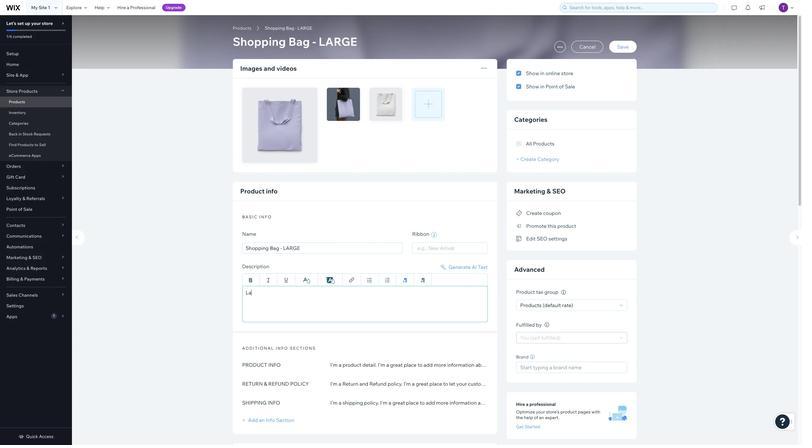 Task type: locate. For each thing, give the bounding box(es) containing it.
2 vertical spatial in
[[19, 132, 22, 136]]

& for "marketing & seo" popup button
[[29, 255, 31, 261]]

of down online
[[560, 83, 564, 90]]

orders
[[6, 164, 21, 169]]

categories inside shopping bag - large form
[[515, 116, 548, 123]]

promote this product
[[527, 223, 577, 229]]

0 horizontal spatial 1
[[48, 5, 50, 10]]

+ create category
[[517, 156, 560, 162]]

0 vertical spatial in
[[541, 70, 545, 76]]

1 horizontal spatial point
[[546, 83, 558, 90]]

0 horizontal spatial hire
[[117, 5, 126, 10]]

0 vertical spatial hire
[[117, 5, 126, 10]]

access
[[39, 434, 54, 440]]

cancel button
[[572, 41, 604, 53]]

site down home
[[6, 72, 15, 78]]

1 vertical spatial shopping bag - large
[[233, 34, 358, 49]]

my site 1
[[31, 5, 50, 10]]

& for analytics & reports popup button
[[27, 266, 30, 271]]

0 vertical spatial site
[[39, 5, 47, 10]]

analytics & reports
[[6, 266, 47, 271]]

edit seo settings
[[527, 236, 568, 242]]

text
[[478, 264, 488, 270]]

your inside the optimize your store's product pages with the help of an expert.
[[536, 409, 546, 415]]

0 horizontal spatial a
[[127, 5, 129, 10]]

gift card button
[[0, 172, 72, 183]]

add an info section link
[[242, 417, 294, 423]]

return
[[242, 381, 263, 387]]

bag
[[286, 25, 294, 31], [289, 34, 310, 49]]

of inside 'link'
[[18, 207, 22, 212]]

1 right my
[[48, 5, 50, 10]]

hire right help button
[[117, 5, 126, 10]]

settings link
[[0, 301, 72, 311]]

an
[[540, 415, 545, 421], [259, 417, 265, 423]]

in right back
[[19, 132, 22, 136]]

create coupon
[[527, 210, 561, 216]]

0 vertical spatial product
[[558, 223, 577, 229]]

1 show from the top
[[526, 70, 540, 76]]

1 vertical spatial seo
[[537, 236, 548, 242]]

additional
[[242, 346, 274, 351]]

1 vertical spatial product
[[517, 289, 535, 295]]

1 horizontal spatial of
[[534, 415, 539, 421]]

1 vertical spatial info
[[268, 400, 280, 406]]

additional info sections
[[242, 346, 316, 351]]

product left pages
[[561, 409, 577, 415]]

0 horizontal spatial seo
[[32, 255, 42, 261]]

0 vertical spatial sale
[[565, 83, 576, 90]]

home link
[[0, 59, 72, 70]]

your down professional
[[536, 409, 546, 415]]

products
[[233, 25, 252, 31], [19, 88, 38, 94], [9, 99, 25, 104], [534, 141, 555, 147], [18, 142, 34, 147], [521, 302, 542, 309]]

false text field
[[242, 286, 488, 322]]

in for stock
[[19, 132, 22, 136]]

0 horizontal spatial large
[[298, 25, 313, 31]]

0 vertical spatial product
[[240, 187, 265, 195]]

started
[[525, 424, 541, 430]]

store products
[[6, 88, 38, 94]]

sale
[[565, 83, 576, 90], [23, 207, 32, 212]]

0 horizontal spatial sale
[[23, 207, 32, 212]]

0 horizontal spatial marketing & seo
[[6, 255, 42, 261]]

seo settings image
[[517, 236, 523, 242]]

0 vertical spatial bag
[[286, 25, 294, 31]]

1 horizontal spatial product
[[517, 289, 535, 295]]

0 horizontal spatial of
[[18, 207, 22, 212]]

1 down settings link
[[53, 314, 55, 318]]

quick access
[[26, 434, 54, 440]]

edit seo settings button
[[517, 234, 568, 243]]

products (default rate)
[[521, 302, 574, 309]]

store right online
[[562, 70, 574, 76]]

seo up analytics & reports popup button
[[32, 255, 42, 261]]

sale down the show in online store
[[565, 83, 576, 90]]

create inside create coupon button
[[527, 210, 543, 216]]

product inside the optimize your store's product pages with the help of an expert.
[[561, 409, 577, 415]]

set
[[17, 21, 24, 26]]

info right basic
[[259, 215, 272, 220]]

1 vertical spatial large
[[319, 34, 358, 49]]

0 horizontal spatial marketing
[[6, 255, 28, 261]]

& right billing
[[20, 276, 23, 282]]

shopping bag - large
[[265, 25, 313, 31], [233, 34, 358, 49]]

0 vertical spatial marketing
[[515, 187, 546, 195]]

marketing up analytics
[[6, 255, 28, 261]]

product right this
[[558, 223, 577, 229]]

app
[[20, 72, 28, 78]]

& left reports
[[27, 266, 30, 271]]

0 vertical spatial -
[[295, 25, 297, 31]]

sale inside shopping bag - large form
[[565, 83, 576, 90]]

optimize your store's product pages with the help of an expert.
[[517, 409, 601, 421]]

apps
[[31, 153, 41, 158], [6, 314, 17, 320]]

Select box search field
[[418, 243, 483, 253]]

0 vertical spatial point
[[546, 83, 558, 90]]

in down the show in online store
[[541, 83, 545, 90]]

add an info section
[[247, 417, 294, 423]]

1 horizontal spatial a
[[526, 402, 529, 408]]

1 horizontal spatial hire
[[517, 402, 525, 408]]

upgrade
[[166, 5, 182, 10]]

1 vertical spatial site
[[6, 72, 15, 78]]

& for 'loyalty & referrals' dropdown button
[[22, 196, 25, 201]]

1 vertical spatial of
[[18, 207, 22, 212]]

1 horizontal spatial marketing
[[515, 187, 546, 195]]

product info
[[240, 187, 278, 195]]

marketing & seo up create coupon button
[[515, 187, 566, 195]]

an inside the optimize your store's product pages with the help of an expert.
[[540, 415, 545, 421]]

completed
[[13, 34, 32, 39]]

& up coupon
[[547, 187, 551, 195]]

of down the loyalty & referrals
[[18, 207, 22, 212]]

hire for hire a professional
[[117, 5, 126, 10]]

2 horizontal spatial seo
[[553, 187, 566, 195]]

return & refund policy
[[242, 381, 309, 387]]

1 vertical spatial apps
[[6, 314, 17, 320]]

promote this product button
[[517, 222, 577, 231]]

you (self fulfilled)
[[521, 335, 561, 341]]

& up analytics & reports
[[29, 255, 31, 261]]

an left expert.
[[540, 415, 545, 421]]

info up add an info section
[[268, 400, 280, 406]]

with
[[592, 409, 601, 415]]

sale down the loyalty & referrals
[[23, 207, 32, 212]]

hire up optimize
[[517, 402, 525, 408]]

lar
[[246, 289, 253, 296]]

1 horizontal spatial -
[[313, 34, 316, 49]]

seo up coupon
[[553, 187, 566, 195]]

info left sections
[[276, 346, 289, 351]]

1 horizontal spatial an
[[540, 415, 545, 421]]

create right +
[[521, 156, 537, 162]]

in
[[541, 70, 545, 76], [541, 83, 545, 90], [19, 132, 22, 136]]

1 horizontal spatial store
[[562, 70, 574, 76]]

help
[[524, 415, 533, 421]]

billing & payments
[[6, 276, 45, 282]]

0 vertical spatial apps
[[31, 153, 41, 158]]

1 vertical spatial point
[[6, 207, 17, 212]]

1 vertical spatial 1
[[53, 314, 55, 318]]

1 horizontal spatial large
[[319, 34, 358, 49]]

large
[[298, 25, 313, 31], [319, 34, 358, 49]]

this
[[548, 223, 557, 229]]

product inside button
[[558, 223, 577, 229]]

1 horizontal spatial products link
[[230, 25, 255, 31]]

show
[[526, 70, 540, 76], [526, 83, 540, 90]]

Start typing a brand name field
[[519, 362, 625, 373]]

and
[[264, 64, 275, 72]]

store
[[6, 88, 18, 94]]

info for additional
[[276, 346, 289, 351]]

2 horizontal spatial of
[[560, 83, 564, 90]]

a inside form
[[526, 402, 529, 408]]

& for billing & payments dropdown button
[[20, 276, 23, 282]]

0 vertical spatial a
[[127, 5, 129, 10]]

1 vertical spatial marketing & seo
[[6, 255, 42, 261]]

2 vertical spatial of
[[534, 415, 539, 421]]

0 horizontal spatial site
[[6, 72, 15, 78]]

in inside the sidebar element
[[19, 132, 22, 136]]

create
[[521, 156, 537, 162], [527, 210, 543, 216]]

product
[[558, 223, 577, 229], [561, 409, 577, 415]]

marketing & seo up analytics & reports
[[6, 255, 42, 261]]

1 horizontal spatial categories
[[515, 116, 548, 123]]

0 horizontal spatial point
[[6, 207, 17, 212]]

show in online store
[[526, 70, 574, 76]]

0 vertical spatial show
[[526, 70, 540, 76]]

channels
[[19, 292, 38, 298]]

0 vertical spatial info
[[266, 187, 278, 195]]

hire inside shopping bag - large form
[[517, 402, 525, 408]]

stock
[[23, 132, 33, 136]]

0 vertical spatial large
[[298, 25, 313, 31]]

1 vertical spatial marketing
[[6, 255, 28, 261]]

0 vertical spatial your
[[31, 21, 41, 26]]

1/6
[[6, 34, 12, 39]]

categories down inventory
[[9, 121, 28, 126]]

1 vertical spatial a
[[526, 402, 529, 408]]

product for product tax group
[[517, 289, 535, 295]]

in left online
[[541, 70, 545, 76]]

name
[[242, 231, 256, 237]]

info
[[269, 362, 281, 368], [268, 400, 280, 406]]

create coupon button
[[517, 209, 561, 218]]

2 vertical spatial seo
[[32, 255, 42, 261]]

apps down find products to sell link
[[31, 153, 41, 158]]

seo right edit
[[537, 236, 548, 242]]

0 horizontal spatial apps
[[6, 314, 17, 320]]

1 vertical spatial show
[[526, 83, 540, 90]]

a for professional
[[526, 402, 529, 408]]

show left online
[[526, 70, 540, 76]]

store inside the sidebar element
[[42, 21, 53, 26]]

1 horizontal spatial apps
[[31, 153, 41, 158]]

0 vertical spatial store
[[42, 21, 53, 26]]

product
[[242, 362, 267, 368]]

1 vertical spatial in
[[541, 83, 545, 90]]

1 horizontal spatial marketing & seo
[[515, 187, 566, 195]]

0 horizontal spatial product
[[240, 187, 265, 195]]

a up optimize
[[526, 402, 529, 408]]

0 vertical spatial info
[[269, 362, 281, 368]]

1 horizontal spatial 1
[[53, 314, 55, 318]]

0 horizontal spatial store
[[42, 21, 53, 26]]

1 vertical spatial info
[[259, 215, 272, 220]]

brand
[[517, 355, 529, 360]]

your
[[31, 21, 41, 26], [536, 409, 546, 415]]

show down the show in online store
[[526, 83, 540, 90]]

1 vertical spatial your
[[536, 409, 546, 415]]

your right the up
[[31, 21, 41, 26]]

-
[[295, 25, 297, 31], [313, 34, 316, 49]]

& right loyalty
[[22, 196, 25, 201]]

0 horizontal spatial your
[[31, 21, 41, 26]]

0 vertical spatial seo
[[553, 187, 566, 195]]

an left info
[[259, 417, 265, 423]]

product for product info
[[240, 187, 265, 195]]

0 horizontal spatial -
[[295, 25, 297, 31]]

point down loyalty
[[6, 207, 17, 212]]

product left tax
[[517, 289, 535, 295]]

description
[[242, 263, 270, 270]]

info down 'additional info sections'
[[269, 362, 281, 368]]

1 vertical spatial products link
[[0, 97, 72, 107]]

info up basic info
[[266, 187, 278, 195]]

0 vertical spatial 1
[[48, 5, 50, 10]]

point of sale link
[[0, 204, 72, 215]]

0 vertical spatial of
[[560, 83, 564, 90]]

add
[[248, 417, 258, 423]]

1 horizontal spatial sale
[[565, 83, 576, 90]]

promote image
[[517, 223, 523, 229]]

marketing up create coupon button
[[515, 187, 546, 195]]

product up basic
[[240, 187, 265, 195]]

0 vertical spatial marketing & seo
[[515, 187, 566, 195]]

site right my
[[39, 5, 47, 10]]

point down online
[[546, 83, 558, 90]]

a left professional
[[127, 5, 129, 10]]

reports
[[31, 266, 47, 271]]

save
[[618, 44, 629, 50]]

apps down settings
[[6, 314, 17, 320]]

of
[[560, 83, 564, 90], [18, 207, 22, 212], [534, 415, 539, 421]]

show for show in point of sale
[[526, 83, 540, 90]]

1 horizontal spatial seo
[[537, 236, 548, 242]]

generate ai text button
[[440, 263, 488, 271]]

1 vertical spatial create
[[527, 210, 543, 216]]

1 vertical spatial -
[[313, 34, 316, 49]]

store down my site 1
[[42, 21, 53, 26]]

& left app in the top of the page
[[16, 72, 19, 78]]

marketing & seo inside shopping bag - large form
[[515, 187, 566, 195]]

billing
[[6, 276, 19, 282]]

create up promote in the bottom of the page
[[527, 210, 543, 216]]

1 horizontal spatial your
[[536, 409, 546, 415]]

1 vertical spatial sale
[[23, 207, 32, 212]]

shopping
[[265, 25, 285, 31], [233, 34, 286, 49]]

1 vertical spatial store
[[562, 70, 574, 76]]

2 show from the top
[[526, 83, 540, 90]]

Add a product name text field
[[242, 242, 403, 254]]

marketing
[[515, 187, 546, 195], [6, 255, 28, 261]]

1 vertical spatial product
[[561, 409, 577, 415]]

0 horizontal spatial categories
[[9, 121, 28, 126]]

2 vertical spatial info
[[276, 346, 289, 351]]

subscriptions
[[6, 185, 35, 191]]

1 inside the sidebar element
[[53, 314, 55, 318]]

0 vertical spatial create
[[521, 156, 537, 162]]

of right help
[[534, 415, 539, 421]]

1 vertical spatial hire
[[517, 402, 525, 408]]

basic info
[[242, 215, 272, 220]]

categories up all
[[515, 116, 548, 123]]

point
[[546, 83, 558, 90], [6, 207, 17, 212]]

communications button
[[0, 231, 72, 242]]



Task type: vqa. For each thing, say whether or not it's contained in the screenshot.
THE CATEGORY
yes



Task type: describe. For each thing, give the bounding box(es) containing it.
sell
[[39, 142, 46, 147]]

a for professional
[[127, 5, 129, 10]]

seo inside button
[[537, 236, 548, 242]]

categories link
[[0, 118, 72, 129]]

upgrade button
[[162, 4, 186, 11]]

all
[[526, 141, 532, 147]]

product tax group
[[517, 289, 560, 295]]

in for online
[[541, 70, 545, 76]]

settings
[[6, 303, 24, 309]]

to
[[35, 142, 38, 147]]

contacts
[[6, 223, 25, 228]]

find products to sell link
[[0, 140, 72, 150]]

0 vertical spatial shopping bag - large
[[265, 25, 313, 31]]

coupon
[[544, 210, 561, 216]]

loyalty & referrals
[[6, 196, 45, 201]]

optimize
[[517, 409, 535, 415]]

online
[[546, 70, 561, 76]]

gift card
[[6, 174, 25, 180]]

referrals
[[26, 196, 45, 201]]

analytics
[[6, 266, 26, 271]]

info tooltip image
[[562, 290, 566, 295]]

point inside 'link'
[[6, 207, 17, 212]]

my
[[31, 5, 38, 10]]

point inside shopping bag - large form
[[546, 83, 558, 90]]

basic
[[242, 215, 258, 220]]

info
[[266, 417, 275, 423]]

communications
[[6, 233, 42, 239]]

sales channels
[[6, 292, 38, 298]]

automations link
[[0, 242, 72, 252]]

show for show in online store
[[526, 70, 540, 76]]

category
[[538, 156, 560, 162]]

product info
[[242, 362, 281, 368]]

1 horizontal spatial site
[[39, 5, 47, 10]]

payments
[[24, 276, 45, 282]]

advanced
[[515, 266, 545, 274]]

hire a professional
[[517, 402, 556, 408]]

edit
[[527, 236, 536, 242]]

by
[[536, 322, 542, 328]]

categories inside "link"
[[9, 121, 28, 126]]

ecommerce
[[9, 153, 31, 158]]

inventory
[[9, 110, 26, 115]]

products inside dropdown button
[[19, 88, 38, 94]]

gift
[[6, 174, 14, 180]]

1 vertical spatial bag
[[289, 34, 310, 49]]

info tooltip image
[[545, 323, 550, 328]]

refund
[[269, 381, 289, 387]]

inventory link
[[0, 107, 72, 118]]

info for basic
[[259, 215, 272, 220]]

info for shipping info
[[268, 400, 280, 406]]

fulfilled by
[[517, 322, 542, 328]]

find products to sell
[[9, 142, 46, 147]]

setup link
[[0, 48, 72, 59]]

store's
[[547, 409, 560, 415]]

0 horizontal spatial an
[[259, 417, 265, 423]]

in for point
[[541, 83, 545, 90]]

store inside shopping bag - large form
[[562, 70, 574, 76]]

sales channels button
[[0, 290, 72, 301]]

sidebar element
[[0, 15, 72, 445]]

fulfilled
[[517, 322, 535, 328]]

save button
[[610, 41, 637, 53]]

ecommerce apps
[[9, 153, 41, 158]]

info for product
[[266, 187, 278, 195]]

sale inside 'link'
[[23, 207, 32, 212]]

cancel
[[580, 44, 596, 50]]

of inside the optimize your store's product pages with the help of an expert.
[[534, 415, 539, 421]]

loyalty
[[6, 196, 21, 201]]

marketing inside "marketing & seo" popup button
[[6, 255, 28, 261]]

0 vertical spatial products link
[[230, 25, 255, 31]]

quick access button
[[18, 434, 54, 440]]

section
[[276, 417, 294, 423]]

back
[[9, 132, 18, 136]]

0 horizontal spatial products link
[[0, 97, 72, 107]]

policy
[[290, 381, 309, 387]]

& right return
[[264, 381, 267, 387]]

show in point of sale
[[526, 83, 576, 90]]

tax
[[537, 289, 544, 295]]

promote coupon image
[[517, 211, 523, 216]]

get started
[[517, 424, 541, 430]]

contacts button
[[0, 220, 72, 231]]

analytics & reports button
[[0, 263, 72, 274]]

find
[[9, 142, 17, 147]]

your inside the sidebar element
[[31, 21, 41, 26]]

1 vertical spatial shopping
[[233, 34, 286, 49]]

info for product info
[[269, 362, 281, 368]]

setup
[[6, 51, 19, 57]]

shipping info
[[242, 400, 280, 406]]

let's
[[6, 21, 16, 26]]

seo inside popup button
[[32, 255, 42, 261]]

explore
[[66, 5, 82, 10]]

hire for hire a professional
[[517, 402, 525, 408]]

marketing & seo button
[[0, 252, 72, 263]]

marketing inside shopping bag - large form
[[515, 187, 546, 195]]

shopping bag - large form
[[69, 15, 803, 445]]

help
[[95, 5, 104, 10]]

fulfilled)
[[542, 335, 561, 341]]

rate)
[[563, 302, 574, 309]]

ai
[[472, 264, 477, 270]]

Search for tools, apps, help & more... field
[[568, 3, 716, 12]]

marketing & seo inside popup button
[[6, 255, 42, 261]]

1/6 completed
[[6, 34, 32, 39]]

expert.
[[546, 415, 560, 421]]

quick
[[26, 434, 38, 440]]

0 vertical spatial shopping
[[265, 25, 285, 31]]

& for the site & app dropdown button on the top left of the page
[[16, 72, 19, 78]]

(default
[[543, 302, 562, 309]]

store products button
[[0, 86, 72, 97]]

all products
[[526, 141, 555, 147]]

back in stock requests link
[[0, 129, 72, 140]]

+
[[517, 156, 520, 162]]

home
[[6, 62, 19, 67]]

site inside dropdown button
[[6, 72, 15, 78]]

sales
[[6, 292, 18, 298]]



